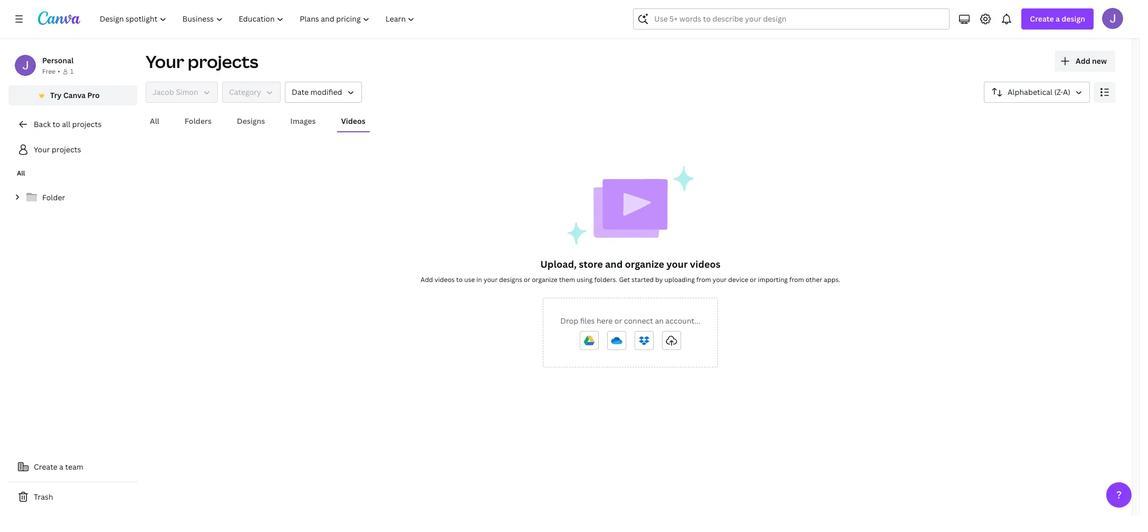 Task type: describe. For each thing, give the bounding box(es) containing it.
them
[[559, 275, 575, 284]]

Category button
[[222, 82, 281, 103]]

0 horizontal spatial your projects
[[34, 145, 81, 155]]

1 vertical spatial projects
[[72, 119, 102, 129]]

Date modified button
[[285, 82, 362, 103]]

back to all projects
[[34, 119, 102, 129]]

images
[[290, 116, 316, 126]]

account...
[[666, 316, 701, 326]]

folder link
[[8, 187, 137, 209]]

0 horizontal spatial all
[[17, 169, 25, 178]]

in
[[477, 275, 482, 284]]

all inside button
[[150, 116, 159, 126]]

canva
[[63, 90, 86, 100]]

create a team
[[34, 462, 83, 472]]

add inside 'dropdown button'
[[1076, 56, 1091, 66]]

apps.
[[824, 275, 840, 284]]

your inside your projects link
[[34, 145, 50, 155]]

add new
[[1076, 56, 1107, 66]]

other
[[806, 275, 823, 284]]

create for create a design
[[1030, 14, 1054, 24]]

pro
[[87, 90, 100, 100]]

a for design
[[1056, 14, 1060, 24]]

use
[[464, 275, 475, 284]]

add new button
[[1055, 51, 1116, 72]]

modified
[[311, 87, 342, 97]]

videos button
[[337, 111, 370, 131]]

device
[[728, 275, 749, 284]]

2 horizontal spatial or
[[750, 275, 757, 284]]

images button
[[286, 111, 320, 131]]

try canva pro
[[50, 90, 100, 100]]

designs
[[237, 116, 265, 126]]

to inside upload, store and organize your videos add videos to use in your designs or organize them using folders. get started by uploading from your device or importing from other apps.
[[456, 275, 463, 284]]

date modified
[[292, 87, 342, 97]]

store
[[579, 258, 603, 271]]

all button
[[146, 111, 164, 131]]

here
[[597, 316, 613, 326]]

0 vertical spatial your
[[146, 50, 184, 73]]

a for team
[[59, 462, 63, 472]]

Sort by button
[[984, 82, 1090, 103]]

create for create a team
[[34, 462, 57, 472]]

new
[[1092, 56, 1107, 66]]

create a team button
[[8, 457, 137, 478]]

your projects link
[[8, 139, 137, 160]]

folders.
[[594, 275, 618, 284]]

trash link
[[8, 487, 137, 508]]

0 vertical spatial projects
[[188, 50, 258, 73]]

alphabetical (z-a)
[[1008, 87, 1071, 97]]

designs button
[[233, 111, 269, 131]]

try
[[50, 90, 62, 100]]

jacob simon
[[153, 87, 198, 97]]

videos
[[341, 116, 366, 126]]

1 horizontal spatial your
[[667, 258, 688, 271]]

and
[[605, 258, 623, 271]]

1
[[70, 67, 73, 76]]



Task type: locate. For each thing, give the bounding box(es) containing it.
1 vertical spatial organize
[[532, 275, 558, 284]]

0 horizontal spatial organize
[[532, 275, 558, 284]]

1 horizontal spatial create
[[1030, 14, 1054, 24]]

team
[[65, 462, 83, 472]]

folders
[[185, 116, 212, 126]]

1 horizontal spatial or
[[615, 316, 622, 326]]

1 vertical spatial to
[[456, 275, 463, 284]]

0 horizontal spatial a
[[59, 462, 63, 472]]

1 horizontal spatial add
[[1076, 56, 1091, 66]]

using
[[577, 275, 593, 284]]

connect
[[624, 316, 653, 326]]

back
[[34, 119, 51, 129]]

or right designs
[[524, 275, 530, 284]]

personal
[[42, 55, 74, 65]]

drop
[[561, 316, 578, 326]]

create
[[1030, 14, 1054, 24], [34, 462, 57, 472]]

1 horizontal spatial a
[[1056, 14, 1060, 24]]

1 horizontal spatial your projects
[[146, 50, 258, 73]]

0 horizontal spatial add
[[421, 275, 433, 284]]

date
[[292, 87, 309, 97]]

1 vertical spatial create
[[34, 462, 57, 472]]

your right the in
[[484, 275, 498, 284]]

design
[[1062, 14, 1086, 24]]

0 vertical spatial videos
[[690, 258, 721, 271]]

an
[[655, 316, 664, 326]]

your up uploading
[[667, 258, 688, 271]]

a left design
[[1056, 14, 1060, 24]]

try canva pro button
[[8, 85, 137, 106]]

your
[[146, 50, 184, 73], [34, 145, 50, 155]]

1 horizontal spatial organize
[[625, 258, 664, 271]]

1 from from the left
[[697, 275, 711, 284]]

your
[[667, 258, 688, 271], [484, 275, 498, 284], [713, 275, 727, 284]]

to left all
[[53, 119, 60, 129]]

by
[[655, 275, 663, 284]]

free •
[[42, 67, 60, 76]]

1 horizontal spatial your
[[146, 50, 184, 73]]

jacob
[[153, 87, 174, 97]]

from right uploading
[[697, 275, 711, 284]]

projects right all
[[72, 119, 102, 129]]

None search field
[[633, 8, 950, 30]]

uploading
[[665, 275, 695, 284]]

0 horizontal spatial from
[[697, 275, 711, 284]]

a left "team"
[[59, 462, 63, 472]]

all
[[150, 116, 159, 126], [17, 169, 25, 178]]

get
[[619, 275, 630, 284]]

Owner button
[[146, 82, 218, 103]]

0 horizontal spatial videos
[[435, 275, 455, 284]]

back to all projects link
[[8, 114, 137, 135]]

create inside button
[[34, 462, 57, 472]]

•
[[58, 67, 60, 76]]

organize up started
[[625, 258, 664, 271]]

organize
[[625, 258, 664, 271], [532, 275, 558, 284]]

0 horizontal spatial create
[[34, 462, 57, 472]]

1 vertical spatial your projects
[[34, 145, 81, 155]]

drop files here or connect an account...
[[561, 316, 701, 326]]

videos left use
[[435, 275, 455, 284]]

importing
[[758, 275, 788, 284]]

1 horizontal spatial to
[[456, 275, 463, 284]]

0 horizontal spatial to
[[53, 119, 60, 129]]

your left device
[[713, 275, 727, 284]]

your down back
[[34, 145, 50, 155]]

create left design
[[1030, 14, 1054, 24]]

0 vertical spatial organize
[[625, 258, 664, 271]]

folders button
[[181, 111, 216, 131]]

top level navigation element
[[93, 8, 424, 30]]

0 horizontal spatial or
[[524, 275, 530, 284]]

from
[[697, 275, 711, 284], [790, 275, 804, 284]]

organize down the "upload,"
[[532, 275, 558, 284]]

0 vertical spatial a
[[1056, 14, 1060, 24]]

2 vertical spatial projects
[[52, 145, 81, 155]]

1 vertical spatial add
[[421, 275, 433, 284]]

category
[[229, 87, 261, 97]]

alphabetical
[[1008, 87, 1053, 97]]

a
[[1056, 14, 1060, 24], [59, 462, 63, 472]]

simon
[[176, 87, 198, 97]]

your projects down all
[[34, 145, 81, 155]]

create left "team"
[[34, 462, 57, 472]]

your projects
[[146, 50, 258, 73], [34, 145, 81, 155]]

all
[[62, 119, 70, 129]]

a)
[[1063, 87, 1071, 97]]

free
[[42, 67, 56, 76]]

2 from from the left
[[790, 275, 804, 284]]

started
[[632, 275, 654, 284]]

2 horizontal spatial your
[[713, 275, 727, 284]]

1 horizontal spatial from
[[790, 275, 804, 284]]

add left new at the top
[[1076, 56, 1091, 66]]

projects down all
[[52, 145, 81, 155]]

or right device
[[750, 275, 757, 284]]

1 vertical spatial your
[[34, 145, 50, 155]]

folder
[[42, 193, 65, 203]]

1 vertical spatial videos
[[435, 275, 455, 284]]

0 vertical spatial create
[[1030, 14, 1054, 24]]

1 horizontal spatial videos
[[690, 258, 721, 271]]

0 horizontal spatial your
[[484, 275, 498, 284]]

add inside upload, store and organize your videos add videos to use in your designs or organize them using folders. get started by uploading from your device or importing from other apps.
[[421, 275, 433, 284]]

0 horizontal spatial your
[[34, 145, 50, 155]]

a inside dropdown button
[[1056, 14, 1060, 24]]

create a design
[[1030, 14, 1086, 24]]

jacob simon image
[[1102, 8, 1124, 29]]

trash
[[34, 492, 53, 502]]

0 vertical spatial your projects
[[146, 50, 258, 73]]

1 vertical spatial a
[[59, 462, 63, 472]]

upload,
[[540, 258, 577, 271]]

upload, store and organize your videos add videos to use in your designs or organize them using folders. get started by uploading from your device or importing from other apps.
[[421, 258, 840, 284]]

videos
[[690, 258, 721, 271], [435, 275, 455, 284]]

your up jacob at top
[[146, 50, 184, 73]]

1 vertical spatial all
[[17, 169, 25, 178]]

a inside button
[[59, 462, 63, 472]]

or right here
[[615, 316, 622, 326]]

add left use
[[421, 275, 433, 284]]

0 vertical spatial to
[[53, 119, 60, 129]]

projects up category
[[188, 50, 258, 73]]

0 vertical spatial all
[[150, 116, 159, 126]]

create inside dropdown button
[[1030, 14, 1054, 24]]

create a design button
[[1022, 8, 1094, 30]]

to
[[53, 119, 60, 129], [456, 275, 463, 284]]

1 horizontal spatial all
[[150, 116, 159, 126]]

from left "other"
[[790, 275, 804, 284]]

files
[[580, 316, 595, 326]]

designs
[[499, 275, 522, 284]]

Search search field
[[655, 9, 929, 29]]

0 vertical spatial add
[[1076, 56, 1091, 66]]

your projects up "simon"
[[146, 50, 258, 73]]

or
[[524, 275, 530, 284], [750, 275, 757, 284], [615, 316, 622, 326]]

videos up uploading
[[690, 258, 721, 271]]

projects
[[188, 50, 258, 73], [72, 119, 102, 129], [52, 145, 81, 155]]

add
[[1076, 56, 1091, 66], [421, 275, 433, 284]]

to left use
[[456, 275, 463, 284]]

(z-
[[1055, 87, 1063, 97]]



Task type: vqa. For each thing, say whether or not it's contained in the screenshot.
"Drop files here or connect an account..."
yes



